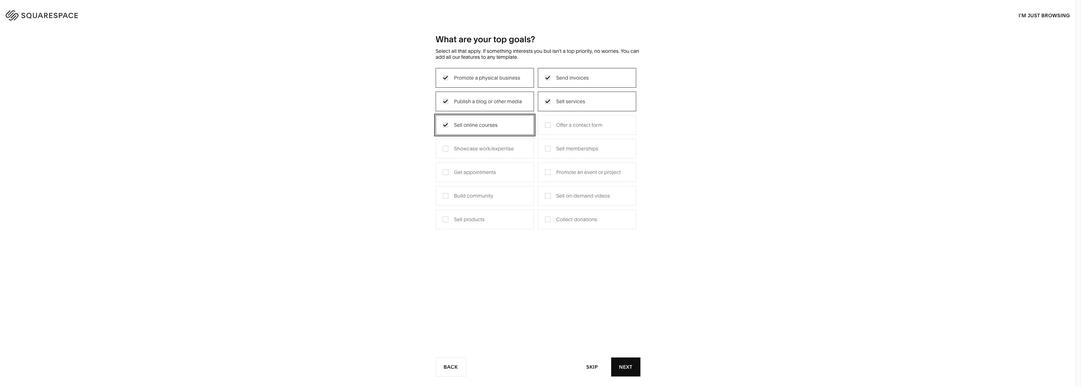 Task type: locate. For each thing, give the bounding box(es) containing it.
or right blog
[[488, 98, 493, 105]]

log             in
[[1050, 11, 1068, 17]]

a left physical
[[475, 75, 478, 81]]

template.
[[497, 54, 519, 60]]

project
[[605, 169, 621, 176]]

an
[[578, 169, 583, 176]]

build
[[454, 193, 466, 199]]

1 vertical spatial or
[[599, 169, 604, 176]]

1 vertical spatial top
[[567, 48, 575, 54]]

top
[[494, 34, 507, 44], [567, 48, 575, 54]]

next button
[[612, 358, 641, 377]]

work/expertise
[[479, 146, 514, 152]]

i'm
[[1019, 12, 1027, 19]]

sell left online
[[454, 122, 463, 128]]

& for podcasts
[[487, 119, 490, 126]]

1 vertical spatial promote
[[557, 169, 577, 176]]

or for event
[[599, 169, 604, 176]]

back button
[[436, 358, 467, 377]]

community
[[467, 193, 494, 199]]

just
[[1028, 12, 1041, 19]]

community & non-profits
[[397, 130, 456, 136]]

promote for promote an event or project
[[557, 169, 577, 176]]

media
[[471, 119, 486, 126]]

online
[[464, 122, 478, 128]]

nature
[[546, 109, 561, 115]]

promote left an
[[557, 169, 577, 176]]

promote a physical business
[[454, 75, 521, 81]]

our
[[453, 54, 460, 60]]

squarespace logo link
[[14, 8, 225, 20]]

log
[[1050, 11, 1061, 17]]

all left our
[[446, 54, 452, 60]]

0 vertical spatial or
[[488, 98, 493, 105]]

publish
[[454, 98, 471, 105]]

but
[[544, 48, 552, 54]]

community & non-profits link
[[397, 130, 463, 136]]

1 horizontal spatial or
[[599, 169, 604, 176]]

promote for promote a physical business
[[454, 75, 474, 81]]

a
[[563, 48, 566, 54], [475, 75, 478, 81], [472, 98, 475, 105], [569, 122, 572, 128]]

a left blog
[[472, 98, 475, 105]]

browsing
[[1042, 12, 1071, 19]]

&
[[561, 98, 564, 104], [562, 109, 566, 115], [487, 119, 490, 126], [425, 130, 428, 136], [498, 151, 501, 157]]

0 vertical spatial top
[[494, 34, 507, 44]]

& right media
[[487, 119, 490, 126]]

all left that
[[452, 48, 457, 54]]

community
[[397, 130, 424, 136]]

get
[[454, 169, 463, 176]]

showcase
[[454, 146, 478, 152]]

sell online courses
[[454, 122, 498, 128]]

are
[[459, 34, 472, 44]]

1 horizontal spatial top
[[567, 48, 575, 54]]

top up something
[[494, 34, 507, 44]]

showcase work/expertise
[[454, 146, 514, 152]]

promote
[[454, 75, 474, 81], [557, 169, 577, 176]]

sell for sell products
[[454, 216, 463, 223]]

you
[[621, 48, 630, 54]]

0 horizontal spatial or
[[488, 98, 493, 105]]

dario element
[[448, 241, 629, 387]]

a right offer
[[569, 122, 572, 128]]

form
[[592, 122, 603, 128]]

sell
[[557, 98, 565, 105], [454, 122, 463, 128], [557, 146, 565, 152], [557, 193, 565, 199], [454, 216, 463, 223]]

sell for sell memberships
[[557, 146, 565, 152]]

professional
[[397, 109, 425, 115]]

sell for sell services
[[557, 98, 565, 105]]

estate
[[483, 151, 497, 157]]

priority,
[[576, 48, 594, 54]]

i'm just browsing link
[[1019, 6, 1071, 25]]

or right event
[[599, 169, 604, 176]]

interests
[[513, 48, 533, 54]]

& right home
[[561, 98, 564, 104]]

top right isn't
[[567, 48, 575, 54]]

sell left the memberships at the right top of the page
[[557, 146, 565, 152]]

0 vertical spatial promote
[[454, 75, 474, 81]]

all
[[452, 48, 457, 54], [446, 54, 452, 60]]

& for non-
[[425, 130, 428, 136]]

& for animals
[[562, 109, 566, 115]]

restaurants
[[471, 109, 499, 115]]

or
[[488, 98, 493, 105], [599, 169, 604, 176]]

non-
[[429, 130, 441, 136]]

your
[[474, 34, 492, 44]]

get appointments
[[454, 169, 496, 176]]

a right isn't
[[563, 48, 566, 54]]

demand
[[574, 193, 594, 199]]

travel link
[[471, 98, 492, 104]]

sell memberships
[[557, 146, 599, 152]]

can
[[631, 48, 640, 54]]

fitness link
[[546, 119, 569, 126]]

& left the non-
[[425, 130, 428, 136]]

something
[[487, 48, 512, 54]]

a for promote a physical business
[[475, 75, 478, 81]]

to
[[482, 54, 486, 60]]

what are your top goals? select all that apply. if something interests you but isn't a top priority, no worries. you can add all our features to any template.
[[436, 34, 640, 60]]

nature & animals link
[[546, 109, 593, 115]]

sell left the 'products'
[[454, 216, 463, 223]]

promote down features
[[454, 75, 474, 81]]

1 horizontal spatial promote
[[557, 169, 577, 176]]

products
[[464, 216, 485, 223]]

0 horizontal spatial promote
[[454, 75, 474, 81]]

features
[[462, 54, 480, 60]]

& right nature
[[562, 109, 566, 115]]

sell for sell on-demand videos
[[557, 193, 565, 199]]

sell left on-
[[557, 193, 565, 199]]

sell for sell online courses
[[454, 122, 463, 128]]

real estate & properties
[[471, 151, 526, 157]]

invoices
[[570, 75, 589, 81]]

travel
[[471, 98, 485, 104]]

sell up nature & animals
[[557, 98, 565, 105]]



Task type: vqa. For each thing, say whether or not it's contained in the screenshot.
Make
no



Task type: describe. For each thing, give the bounding box(es) containing it.
weddings
[[471, 140, 495, 147]]

or for blog
[[488, 98, 493, 105]]

event
[[585, 169, 598, 176]]

events link
[[471, 130, 494, 136]]

physical
[[479, 75, 499, 81]]

media
[[508, 98, 522, 105]]

media & podcasts
[[471, 119, 513, 126]]

professional services link
[[397, 109, 453, 115]]

business
[[500, 75, 521, 81]]

animals
[[567, 109, 586, 115]]

goals?
[[509, 34, 536, 44]]

if
[[483, 48, 486, 54]]

squarespace logo image
[[14, 8, 96, 20]]

you
[[534, 48, 543, 54]]

add
[[436, 54, 445, 60]]

select
[[436, 48, 451, 54]]

decor
[[565, 98, 580, 104]]

home
[[546, 98, 560, 104]]

a for publish a blog or other media
[[472, 98, 475, 105]]

profits
[[441, 130, 456, 136]]

real estate & properties link
[[471, 151, 533, 157]]

& right estate
[[498, 151, 501, 157]]

courses
[[479, 122, 498, 128]]

i'm just browsing
[[1019, 12, 1071, 19]]

log             in link
[[1050, 11, 1068, 17]]

real
[[471, 151, 481, 157]]

professional services
[[397, 109, 446, 115]]

home & decor link
[[546, 98, 587, 104]]

dario image
[[448, 241, 629, 387]]

sell products
[[454, 216, 485, 223]]

sell services
[[557, 98, 586, 105]]

weddings link
[[471, 140, 502, 147]]

build community
[[454, 193, 494, 199]]

next
[[619, 364, 633, 371]]

sell on-demand videos
[[557, 193, 610, 199]]

that
[[458, 48, 467, 54]]

send
[[557, 75, 569, 81]]

collect
[[557, 216, 573, 223]]

home & decor
[[546, 98, 580, 104]]

podcasts
[[491, 119, 513, 126]]

videos
[[595, 193, 610, 199]]

nature & animals
[[546, 109, 586, 115]]

offer a contact form
[[557, 122, 603, 128]]

a inside what are your top goals? select all that apply. if something interests you but isn't a top priority, no worries. you can add all our features to any template.
[[563, 48, 566, 54]]

& for decor
[[561, 98, 564, 104]]

appointments
[[464, 169, 496, 176]]

media & podcasts link
[[471, 119, 520, 126]]

restaurants link
[[471, 109, 506, 115]]

a for offer a contact form
[[569, 122, 572, 128]]

back
[[444, 364, 458, 371]]

publish a blog or other media
[[454, 98, 522, 105]]

promote an event or project
[[557, 169, 621, 176]]

what
[[436, 34, 457, 44]]

contact
[[573, 122, 591, 128]]

in
[[1062, 11, 1068, 17]]

blog
[[476, 98, 487, 105]]

worries.
[[602, 48, 620, 54]]

memberships
[[566, 146, 599, 152]]

no
[[595, 48, 601, 54]]

0 horizontal spatial top
[[494, 34, 507, 44]]

any
[[487, 54, 496, 60]]

events
[[471, 130, 487, 136]]

skip button
[[579, 358, 606, 377]]

other
[[494, 98, 506, 105]]

collect donations
[[557, 216, 598, 223]]

services
[[566, 98, 586, 105]]

services
[[426, 109, 446, 115]]

on-
[[566, 193, 574, 199]]

skip
[[587, 364, 599, 371]]

send invoices
[[557, 75, 589, 81]]



